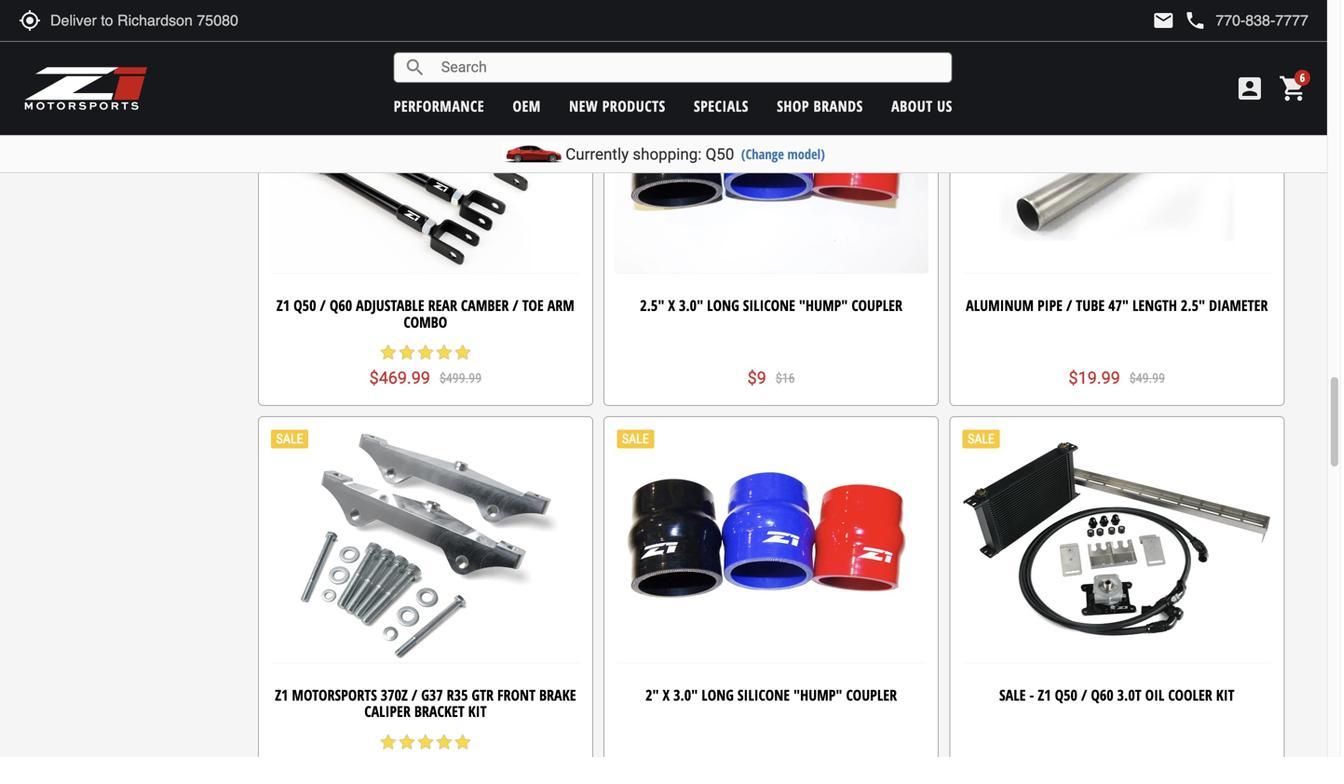 Task type: describe. For each thing, give the bounding box(es) containing it.
z1 for z1 motorsports 370z / g37 r35 gtr front brake caliper bracket kit
[[275, 685, 288, 705]]

-
[[1030, 685, 1035, 705]]

currently shopping: q50 (change model)
[[566, 145, 825, 164]]

long
[[702, 685, 734, 705]]

/ inside z1 motorsports 370z / g37 r35 gtr front brake caliper bracket kit
[[412, 685, 418, 705]]

search
[[404, 56, 426, 79]]

$19.99
[[1069, 369, 1121, 388]]

my_location
[[19, 9, 41, 32]]

mail phone
[[1153, 9, 1207, 32]]

tube
[[1076, 296, 1105, 316]]

1 horizontal spatial q50
[[706, 145, 735, 164]]

x for 2"
[[663, 685, 670, 705]]

camber
[[461, 296, 509, 316]]

brands
[[814, 96, 863, 116]]

brake
[[539, 685, 576, 705]]

oil
[[1146, 685, 1165, 705]]

gtr
[[472, 685, 494, 705]]

shopping_cart link
[[1275, 74, 1309, 103]]

2 2.5" from the left
[[1181, 296, 1206, 316]]

coupler for 2" x 3.0" long silicone "hump" coupler
[[846, 685, 897, 705]]

Search search field
[[426, 53, 952, 82]]

diameter
[[1209, 296, 1268, 316]]

1 2.5" from the left
[[640, 296, 665, 316]]

z1 motorsports logo image
[[23, 65, 149, 112]]

(change
[[742, 145, 784, 163]]

about us
[[892, 96, 953, 116]]

2"
[[646, 685, 659, 705]]

about us link
[[892, 96, 953, 116]]

toe
[[522, 296, 544, 316]]

x for 2.5"
[[668, 296, 675, 316]]

shopping_cart
[[1279, 74, 1309, 103]]

account_box link
[[1231, 74, 1270, 103]]

(change model) link
[[742, 145, 825, 163]]

us
[[937, 96, 953, 116]]

coupler for 2.5" x 3.0" long silicone "hump" coupler
[[852, 296, 903, 316]]

adjustable
[[356, 296, 425, 316]]

oem link
[[513, 96, 541, 116]]

new products
[[569, 96, 666, 116]]

star star star star star $469.99 $499.99
[[370, 343, 482, 388]]

products
[[602, 96, 666, 116]]

q60 inside the z1 q50 / q60 adjustable rear camber / toe arm combo
[[330, 296, 352, 316]]

bracket
[[414, 702, 465, 722]]

oem
[[513, 96, 541, 116]]

$19.99 $49.99
[[1069, 369, 1166, 388]]

$9 $16
[[748, 369, 795, 388]]

/ left adjustable
[[320, 296, 326, 316]]

mail link
[[1153, 9, 1175, 32]]

performance
[[394, 96, 485, 116]]

combo
[[404, 312, 447, 332]]

cooler
[[1169, 685, 1213, 705]]

account_box
[[1235, 74, 1265, 103]]

motorsports
[[292, 685, 377, 705]]

new
[[569, 96, 598, 116]]

r35
[[447, 685, 468, 705]]

z1 for z1 q50 / q60 adjustable rear camber / toe arm combo
[[277, 296, 290, 316]]

2" x 3.0" long silicone "hump" coupler
[[646, 685, 897, 705]]

q50 inside the z1 q50 / q60 adjustable rear camber / toe arm combo
[[294, 296, 316, 316]]

sale
[[1000, 685, 1026, 705]]

phone link
[[1185, 9, 1309, 32]]

47"
[[1109, 296, 1129, 316]]

/ right pipe
[[1067, 296, 1073, 316]]

z1 motorsports 370z / g37 r35 gtr front brake caliper bracket kit
[[275, 685, 576, 722]]

$49.99
[[1130, 371, 1166, 386]]

/ left toe
[[513, 296, 519, 316]]



Task type: vqa. For each thing, say whether or not it's contained in the screenshot.
Adjustable
yes



Task type: locate. For each thing, give the bounding box(es) containing it.
pipe
[[1038, 296, 1063, 316]]

1 vertical spatial q50
[[294, 296, 316, 316]]

$9
[[748, 369, 767, 388]]

z1
[[277, 296, 290, 316], [275, 685, 288, 705], [1038, 685, 1052, 705]]

rear
[[428, 296, 457, 316]]

2.5" left long
[[640, 296, 665, 316]]

3.0" for long
[[679, 296, 704, 316]]

aluminum
[[966, 296, 1034, 316]]

x
[[668, 296, 675, 316], [663, 685, 670, 705]]

1 vertical spatial silicone
[[738, 685, 790, 705]]

kit right r35
[[468, 702, 487, 722]]

kit
[[1217, 685, 1235, 705], [468, 702, 487, 722]]

kit inside z1 motorsports 370z / g37 r35 gtr front brake caliper bracket kit
[[468, 702, 487, 722]]

370z
[[381, 685, 408, 705]]

phone
[[1185, 9, 1207, 32]]

about
[[892, 96, 933, 116]]

0 vertical spatial q50
[[706, 145, 735, 164]]

1 vertical spatial coupler
[[846, 685, 897, 705]]

2.5"
[[640, 296, 665, 316], [1181, 296, 1206, 316]]

currently
[[566, 145, 629, 164]]

length
[[1133, 296, 1178, 316]]

/ left the 3.0t
[[1082, 685, 1088, 705]]

1 vertical spatial "hump"
[[794, 685, 843, 705]]

z1 inside z1 motorsports 370z / g37 r35 gtr front brake caliper bracket kit
[[275, 685, 288, 705]]

2.5" x 3.0" long silicone "hump" coupler
[[640, 296, 903, 316]]

2 vertical spatial q50
[[1055, 685, 1078, 705]]

q50 left adjustable
[[294, 296, 316, 316]]

3.0t
[[1118, 685, 1142, 705]]

long
[[707, 296, 740, 316]]

3.0" for long
[[674, 685, 698, 705]]

z1 q50 / q60 adjustable rear camber / toe arm combo
[[277, 296, 575, 332]]

x left long
[[668, 296, 675, 316]]

0 vertical spatial q60
[[330, 296, 352, 316]]

"hump" for 2.5" x 3.0" long silicone "hump" coupler
[[799, 296, 848, 316]]

0 horizontal spatial q50
[[294, 296, 316, 316]]

$499.99
[[440, 371, 482, 386]]

q50 left the (change
[[706, 145, 735, 164]]

x right 2"
[[663, 685, 670, 705]]

mail
[[1153, 9, 1175, 32]]

silicone for long
[[743, 296, 796, 316]]

0 vertical spatial 3.0"
[[679, 296, 704, 316]]

caliper
[[364, 702, 411, 722]]

shop brands link
[[777, 96, 863, 116]]

silicone for long
[[738, 685, 790, 705]]

sale - z1 q50 / q60 3.0t oil cooler kit
[[1000, 685, 1235, 705]]

arm
[[548, 296, 575, 316]]

1 vertical spatial x
[[663, 685, 670, 705]]

aluminum pipe / tube 47" length 2.5" diameter
[[966, 296, 1268, 316]]

0 horizontal spatial kit
[[468, 702, 487, 722]]

2.5" right "length" in the right top of the page
[[1181, 296, 1206, 316]]

kit right cooler
[[1217, 685, 1235, 705]]

1 horizontal spatial q60
[[1091, 685, 1114, 705]]

specials
[[694, 96, 749, 116]]

0 vertical spatial x
[[668, 296, 675, 316]]

0 horizontal spatial 2.5"
[[640, 296, 665, 316]]

performance link
[[394, 96, 485, 116]]

0 vertical spatial "hump"
[[799, 296, 848, 316]]

$16
[[776, 371, 795, 386]]

1 vertical spatial 3.0"
[[674, 685, 698, 705]]

z1 inside the z1 q50 / q60 adjustable rear camber / toe arm combo
[[277, 296, 290, 316]]

q60
[[330, 296, 352, 316], [1091, 685, 1114, 705]]

shop brands
[[777, 96, 863, 116]]

2 horizontal spatial q50
[[1055, 685, 1078, 705]]

3.0"
[[679, 296, 704, 316], [674, 685, 698, 705]]

/
[[320, 296, 326, 316], [513, 296, 519, 316], [1067, 296, 1073, 316], [412, 685, 418, 705], [1082, 685, 1088, 705]]

shop
[[777, 96, 810, 116]]

q60 left adjustable
[[330, 296, 352, 316]]

q50 right -
[[1055, 685, 1078, 705]]

coupler
[[852, 296, 903, 316], [846, 685, 897, 705]]

0 horizontal spatial q60
[[330, 296, 352, 316]]

"hump"
[[799, 296, 848, 316], [794, 685, 843, 705]]

q60 left the 3.0t
[[1091, 685, 1114, 705]]

0 vertical spatial coupler
[[852, 296, 903, 316]]

/ left g37 at bottom left
[[412, 685, 418, 705]]

$469.99
[[370, 369, 430, 388]]

specials link
[[694, 96, 749, 116]]

0 vertical spatial silicone
[[743, 296, 796, 316]]

g37
[[421, 685, 443, 705]]

star star star star star
[[379, 733, 472, 752]]

silicone
[[743, 296, 796, 316], [738, 685, 790, 705]]

1 horizontal spatial kit
[[1217, 685, 1235, 705]]

1 horizontal spatial 2.5"
[[1181, 296, 1206, 316]]

1 vertical spatial q60
[[1091, 685, 1114, 705]]

model)
[[788, 145, 825, 163]]

q50
[[706, 145, 735, 164], [294, 296, 316, 316], [1055, 685, 1078, 705]]

"hump" for 2" x 3.0" long silicone "hump" coupler
[[794, 685, 843, 705]]

star
[[379, 343, 398, 362], [398, 343, 416, 362], [416, 343, 435, 362], [435, 343, 454, 362], [454, 343, 472, 362], [379, 733, 398, 752], [398, 733, 416, 752], [416, 733, 435, 752], [435, 733, 454, 752], [454, 733, 472, 752]]

front
[[498, 685, 536, 705]]

new products link
[[569, 96, 666, 116]]

shopping:
[[633, 145, 702, 164]]



